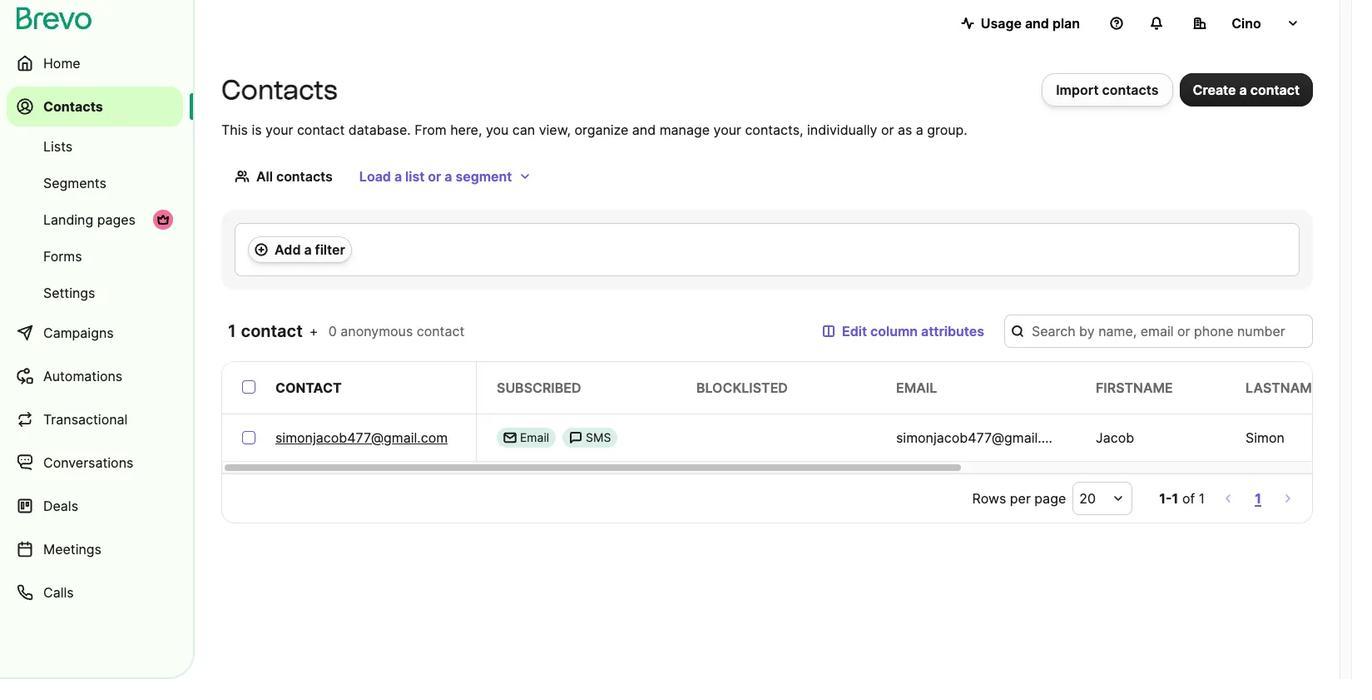Task type: locate. For each thing, give the bounding box(es) containing it.
or
[[881, 121, 894, 138], [428, 168, 441, 185]]

0 horizontal spatial contacts
[[43, 98, 103, 115]]

your
[[265, 121, 293, 138], [714, 121, 741, 138]]

contact inside 1 contact + 0 anonymous contact
[[417, 323, 465, 340]]

1 horizontal spatial your
[[714, 121, 741, 138]]

contacts up lists
[[43, 98, 103, 115]]

is
[[252, 121, 262, 138]]

jacob
[[1096, 429, 1134, 446]]

email
[[520, 430, 549, 444]]

import
[[1056, 82, 1099, 98]]

contacts right import
[[1102, 82, 1159, 98]]

usage and plan button
[[948, 7, 1093, 40]]

filter
[[315, 241, 345, 258]]

forms link
[[7, 240, 183, 273]]

left___c25ys image
[[503, 431, 517, 444], [569, 431, 583, 444]]

from
[[415, 121, 447, 138]]

calls
[[43, 584, 74, 601]]

1 horizontal spatial contacts
[[221, 74, 338, 106]]

segments link
[[7, 166, 183, 200]]

0
[[329, 323, 337, 340]]

as
[[898, 121, 912, 138]]

simonjacob477@gmail.com
[[275, 429, 448, 446], [896, 429, 1069, 446]]

0 horizontal spatial or
[[428, 168, 441, 185]]

rows per page
[[972, 490, 1066, 507]]

1 vertical spatial and
[[632, 121, 656, 138]]

1 left___c25ys image from the left
[[503, 431, 517, 444]]

0 horizontal spatial contacts
[[276, 168, 333, 185]]

you
[[486, 121, 509, 138]]

1 vertical spatial contacts
[[276, 168, 333, 185]]

and left plan
[[1025, 15, 1049, 32]]

organize
[[575, 121, 629, 138]]

simonjacob477@gmail.com up rows
[[896, 429, 1069, 446]]

per
[[1010, 490, 1031, 507]]

0 horizontal spatial and
[[632, 121, 656, 138]]

or left as
[[881, 121, 894, 138]]

deals link
[[7, 486, 183, 526]]

1 inside button
[[1255, 490, 1262, 507]]

automations link
[[7, 356, 183, 396]]

import contacts button
[[1042, 73, 1173, 107]]

and
[[1025, 15, 1049, 32], [632, 121, 656, 138]]

landing pages
[[43, 211, 136, 228]]

this
[[221, 121, 248, 138]]

settings
[[43, 285, 95, 301]]

1 horizontal spatial and
[[1025, 15, 1049, 32]]

a right create
[[1239, 82, 1247, 98]]

contacts inside button
[[1102, 82, 1159, 98]]

1 left +
[[228, 321, 237, 341]]

+
[[309, 323, 318, 340]]

0 vertical spatial contacts
[[1102, 82, 1159, 98]]

load a list or a segment button
[[346, 160, 545, 193]]

create a contact button
[[1180, 73, 1313, 107]]

a left list
[[394, 168, 402, 185]]

group.
[[927, 121, 968, 138]]

segments
[[43, 175, 106, 191]]

contact up all contacts
[[297, 121, 345, 138]]

1-
[[1159, 490, 1172, 507]]

1 contact + 0 anonymous contact
[[228, 321, 465, 341]]

1 horizontal spatial left___c25ys image
[[569, 431, 583, 444]]

this is your contact database. from here, you can view, organize and manage your contacts, individually or as a group.
[[221, 121, 968, 138]]

1-1 of 1
[[1159, 490, 1205, 507]]

1 vertical spatial or
[[428, 168, 441, 185]]

add
[[275, 241, 301, 258]]

a inside 'button'
[[1239, 82, 1247, 98]]

automations
[[43, 368, 123, 384]]

edit
[[842, 323, 867, 340]]

a
[[1239, 82, 1247, 98], [916, 121, 924, 138], [394, 168, 402, 185], [445, 168, 452, 185], [304, 241, 312, 258]]

contact inside 'button'
[[1250, 82, 1300, 98]]

or right list
[[428, 168, 441, 185]]

contacts
[[1102, 82, 1159, 98], [276, 168, 333, 185]]

column
[[870, 323, 918, 340]]

home link
[[7, 43, 183, 83]]

Search by name, email or phone number search field
[[1004, 315, 1313, 348]]

deals
[[43, 498, 78, 514]]

0 horizontal spatial your
[[265, 121, 293, 138]]

a right add at the top left
[[304, 241, 312, 258]]

0 vertical spatial and
[[1025, 15, 1049, 32]]

or inside load a list or a segment button
[[428, 168, 441, 185]]

a right list
[[445, 168, 452, 185]]

conversations
[[43, 454, 133, 471]]

contact right create
[[1250, 82, 1300, 98]]

contacts
[[221, 74, 338, 106], [43, 98, 103, 115]]

0 horizontal spatial simonjacob477@gmail.com
[[275, 429, 448, 446]]

home
[[43, 55, 80, 72]]

left___c25ys image left sms at the bottom left of page
[[569, 431, 583, 444]]

edit column attributes
[[842, 323, 984, 340]]

1
[[228, 321, 237, 341], [1172, 490, 1179, 507], [1199, 490, 1205, 507], [1255, 490, 1262, 507]]

landing
[[43, 211, 93, 228]]

simonjacob477@gmail.com down contact
[[275, 429, 448, 446]]

contact
[[1250, 82, 1300, 98], [297, 121, 345, 138], [241, 321, 303, 341], [417, 323, 465, 340]]

and left manage
[[632, 121, 656, 138]]

create a contact
[[1193, 82, 1300, 98]]

cino button
[[1180, 7, 1313, 40]]

your right manage
[[714, 121, 741, 138]]

a for add a filter
[[304, 241, 312, 258]]

subscribed
[[497, 379, 581, 396]]

1 your from the left
[[265, 121, 293, 138]]

list
[[405, 168, 425, 185]]

1 horizontal spatial contacts
[[1102, 82, 1159, 98]]

2 left___c25ys image from the left
[[569, 431, 583, 444]]

left___c25ys image left the email at the left bottom
[[503, 431, 517, 444]]

1 down simon
[[1255, 490, 1262, 507]]

contacts for import contacts
[[1102, 82, 1159, 98]]

contacts right the 'all'
[[276, 168, 333, 185]]

1 left of
[[1172, 490, 1179, 507]]

1 horizontal spatial simonjacob477@gmail.com
[[896, 429, 1069, 446]]

left___rvooi image
[[156, 213, 170, 226]]

your right is
[[265, 121, 293, 138]]

0 vertical spatial or
[[881, 121, 894, 138]]

anonymous
[[341, 323, 413, 340]]

usage and plan
[[981, 15, 1080, 32]]

campaigns link
[[7, 313, 183, 353]]

0 horizontal spatial left___c25ys image
[[503, 431, 517, 444]]

contacts up is
[[221, 74, 338, 106]]

contact right "anonymous"
[[417, 323, 465, 340]]



Task type: vqa. For each thing, say whether or not it's contained in the screenshot.
lists link
yes



Task type: describe. For each thing, give the bounding box(es) containing it.
create
[[1193, 82, 1236, 98]]

cino
[[1232, 15, 1261, 32]]

simon
[[1246, 429, 1285, 446]]

contacts,
[[745, 121, 803, 138]]

transactional link
[[7, 399, 183, 439]]

contact left +
[[241, 321, 303, 341]]

usage
[[981, 15, 1022, 32]]

2 simonjacob477@gmail.com from the left
[[896, 429, 1069, 446]]

1 right of
[[1199, 490, 1205, 507]]

lastname
[[1246, 379, 1320, 396]]

page
[[1035, 490, 1066, 507]]

conversations link
[[7, 443, 183, 483]]

manage
[[660, 121, 710, 138]]

meetings
[[43, 541, 101, 558]]

1 simonjacob477@gmail.com from the left
[[275, 429, 448, 446]]

here,
[[450, 121, 482, 138]]

1 button
[[1252, 487, 1265, 510]]

20
[[1079, 490, 1096, 507]]

import contacts
[[1056, 82, 1159, 98]]

load a list or a segment
[[359, 168, 512, 185]]

add a filter button
[[248, 236, 352, 263]]

segment
[[456, 168, 512, 185]]

all
[[256, 168, 273, 185]]

20 button
[[1073, 482, 1133, 515]]

all contacts
[[256, 168, 333, 185]]

attributes
[[921, 323, 984, 340]]

campaigns
[[43, 325, 114, 341]]

2 your from the left
[[714, 121, 741, 138]]

view,
[[539, 121, 571, 138]]

individually
[[807, 121, 877, 138]]

simonjacob477@gmail.com link
[[275, 428, 448, 448]]

lists
[[43, 138, 73, 155]]

transactional
[[43, 411, 128, 428]]

rows
[[972, 490, 1006, 507]]

firstname
[[1096, 379, 1173, 396]]

add a filter
[[275, 241, 345, 258]]

sms
[[586, 430, 611, 444]]

pages
[[97, 211, 136, 228]]

can
[[512, 121, 535, 138]]

left___c25ys image for sms
[[569, 431, 583, 444]]

calls link
[[7, 573, 183, 612]]

lists link
[[7, 130, 183, 163]]

and inside button
[[1025, 15, 1049, 32]]

1 horizontal spatial or
[[881, 121, 894, 138]]

meetings link
[[7, 529, 183, 569]]

a for create a contact
[[1239, 82, 1247, 98]]

load
[[359, 168, 391, 185]]

email
[[896, 379, 937, 396]]

edit column attributes button
[[809, 315, 998, 348]]

landing pages link
[[7, 203, 183, 236]]

plan
[[1053, 15, 1080, 32]]

left___c25ys image for email
[[503, 431, 517, 444]]

blocklisted
[[697, 379, 788, 396]]

database.
[[349, 121, 411, 138]]

settings link
[[7, 276, 183, 310]]

contact
[[275, 379, 342, 396]]

a right as
[[916, 121, 924, 138]]

of
[[1182, 490, 1195, 507]]

a for load a list or a segment
[[394, 168, 402, 185]]

forms
[[43, 248, 82, 265]]

contacts for all contacts
[[276, 168, 333, 185]]

contacts link
[[7, 87, 183, 126]]



